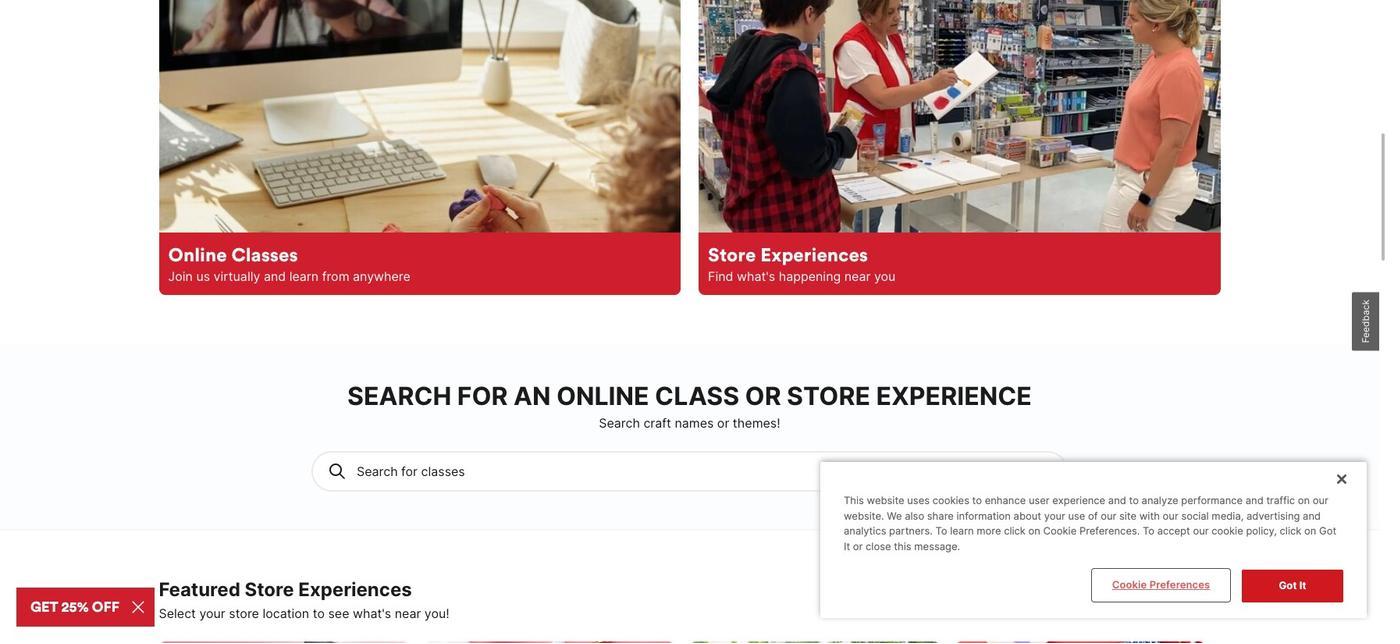 Task type: vqa. For each thing, say whether or not it's contained in the screenshot.
analyze on the right bottom
yes



Task type: locate. For each thing, give the bounding box(es) containing it.
it down analytics
[[844, 540, 851, 553]]

1 horizontal spatial your
[[1045, 510, 1066, 522]]

click down about
[[1005, 525, 1026, 538]]

search
[[348, 381, 452, 411]]

on right policy,
[[1305, 525, 1317, 538]]

1 horizontal spatial got
[[1320, 525, 1337, 538]]

1 horizontal spatial what's
[[737, 268, 776, 284]]

near left you
[[845, 268, 871, 284]]

1 vertical spatial your
[[199, 606, 226, 621]]

store up location
[[245, 579, 294, 601]]

to inside "featured store experiences select your store location to see what's near you!"
[[313, 606, 325, 621]]

1 horizontal spatial click
[[1281, 525, 1302, 538]]

0 horizontal spatial or
[[718, 415, 730, 431]]

1 vertical spatial what's
[[353, 606, 391, 621]]

what's inside store experiences find what's happening near you
[[737, 268, 776, 284]]

or
[[718, 415, 730, 431], [854, 540, 863, 553]]

it down advertising
[[1300, 580, 1307, 592]]

enhance
[[985, 495, 1027, 507]]

preferences
[[1150, 579, 1211, 592]]

0 vertical spatial it
[[844, 540, 851, 553]]

kids club: alma thomas abstract painting image
[[956, 642, 1206, 644]]

1 horizontal spatial near
[[845, 268, 871, 284]]

0 vertical spatial learn
[[290, 268, 319, 284]]

1 horizontal spatial learn
[[951, 525, 974, 538]]

on
[[1299, 495, 1311, 507], [1029, 525, 1041, 538], [1305, 525, 1317, 538]]

information
[[957, 510, 1011, 522]]

your down user
[[1045, 510, 1066, 522]]

and right advertising
[[1304, 510, 1322, 522]]

cookie down use
[[1044, 525, 1077, 538]]

what's inside "featured store experiences select your store location to see what's near you!"
[[353, 606, 391, 621]]

2 to from the left
[[1143, 525, 1155, 538]]

near left you!
[[395, 606, 421, 621]]

experiences
[[761, 243, 869, 266], [298, 579, 412, 601]]

classes
[[232, 243, 298, 266]]

1 horizontal spatial to
[[1143, 525, 1155, 538]]

0 vertical spatial store
[[708, 243, 756, 266]]

1 vertical spatial cookie
[[1113, 579, 1148, 592]]

advertising
[[1247, 510, 1301, 522]]

or inside this website uses cookies to enhance user experience and to analyze performance and traffic on our website. we also share information about your use of our site with our social media, advertising and analytics partners. to learn more click on cookie preferences. to accept our cookie policy, click on got it or close this message.
[[854, 540, 863, 553]]

share
[[928, 510, 954, 522]]

1 vertical spatial learn
[[951, 525, 974, 538]]

1 vertical spatial it
[[1300, 580, 1307, 592]]

site
[[1120, 510, 1137, 522]]

and down classes
[[264, 268, 286, 284]]

to down share
[[936, 525, 948, 538]]

on down about
[[1029, 525, 1041, 538]]

0 horizontal spatial near
[[395, 606, 421, 621]]

to down with
[[1143, 525, 1155, 538]]

got down advertising
[[1280, 580, 1298, 592]]

got
[[1320, 525, 1337, 538], [1280, 580, 1298, 592]]

near
[[845, 268, 871, 284], [395, 606, 421, 621]]

click
[[1005, 525, 1026, 538], [1281, 525, 1302, 538]]

or right names
[[718, 415, 730, 431]]

location
[[263, 606, 309, 621]]

0 horizontal spatial click
[[1005, 525, 1026, 538]]

user
[[1029, 495, 1050, 507]]

this
[[844, 495, 865, 507]]

0 horizontal spatial to
[[936, 525, 948, 538]]

learn inside online classes join us virtually and learn from anywhere
[[290, 268, 319, 284]]

1 vertical spatial got
[[1280, 580, 1298, 592]]

kids club: butterfly painted rocks image
[[425, 642, 674, 644]]

to up the "site"
[[1130, 495, 1140, 507]]

1 horizontal spatial cookie
[[1113, 579, 1148, 592]]

cookie preferences button
[[1093, 570, 1230, 601]]

on right traffic on the bottom of page
[[1299, 495, 1311, 507]]

website
[[867, 495, 905, 507]]

0 horizontal spatial learn
[[290, 268, 319, 284]]

and
[[264, 268, 286, 284], [1109, 495, 1127, 507], [1246, 495, 1264, 507], [1304, 510, 1322, 522]]

see
[[328, 606, 350, 621]]

0 vertical spatial got
[[1320, 525, 1337, 538]]

1 horizontal spatial it
[[1300, 580, 1307, 592]]

0 vertical spatial experiences
[[761, 243, 869, 266]]

1 horizontal spatial or
[[854, 540, 863, 553]]

our down social
[[1194, 525, 1210, 538]]

1 vertical spatial near
[[395, 606, 421, 621]]

learn left from
[[290, 268, 319, 284]]

0 vertical spatial cookie
[[1044, 525, 1077, 538]]

0 horizontal spatial cookie
[[1044, 525, 1077, 538]]

0 horizontal spatial got
[[1280, 580, 1298, 592]]

experiences inside "featured store experiences select your store location to see what's near you!"
[[298, 579, 412, 601]]

got it
[[1280, 580, 1307, 592]]

website.
[[844, 510, 885, 522]]

store up find
[[708, 243, 756, 266]]

cookie
[[1212, 525, 1244, 538]]

of
[[1089, 510, 1099, 522]]

anywhere
[[353, 268, 411, 284]]

to
[[936, 525, 948, 538], [1143, 525, 1155, 538]]

to left see
[[313, 606, 325, 621]]

three people make hand-knitted blankets with jumbo yarn in a michaels classroom. image
[[699, 0, 1221, 233]]

to up information
[[973, 495, 983, 507]]

store
[[708, 243, 756, 266], [245, 579, 294, 601]]

sunday make break: valentine's day card image
[[159, 642, 409, 644]]

0 horizontal spatial store
[[245, 579, 294, 601]]

and up the "site"
[[1109, 495, 1127, 507]]

what's right see
[[353, 606, 391, 621]]

online
[[557, 381, 650, 411]]

store inside "featured store experiences select your store location to see what's near you!"
[[245, 579, 294, 601]]

your inside "featured store experiences select your store location to see what's near you!"
[[199, 606, 226, 621]]

or down analytics
[[854, 540, 863, 553]]

0 vertical spatial or
[[718, 415, 730, 431]]

0 vertical spatial your
[[1045, 510, 1066, 522]]

1 vertical spatial or
[[854, 540, 863, 553]]

you
[[875, 268, 896, 284]]

our
[[1313, 495, 1329, 507], [1101, 510, 1117, 522], [1163, 510, 1179, 522], [1194, 525, 1210, 538]]

sunday make break: marbled paint pour pots image
[[690, 642, 940, 644]]

cookie left preferences
[[1113, 579, 1148, 592]]

names
[[675, 415, 714, 431]]

experiences up 'happening'
[[761, 243, 869, 266]]

this website uses cookies to enhance user experience and to analyze performance and traffic on our website. we also share information about your use of our site with our social media, advertising and analytics partners. to learn more click on cookie preferences. to accept our cookie policy, click on got it or close this message.
[[844, 495, 1337, 553]]

featured
[[159, 579, 240, 601]]

click down advertising
[[1281, 525, 1302, 538]]

traffic
[[1267, 495, 1296, 507]]

0 horizontal spatial your
[[199, 606, 226, 621]]

it
[[844, 540, 851, 553], [1300, 580, 1307, 592]]

1 horizontal spatial store
[[708, 243, 756, 266]]

cookie
[[1044, 525, 1077, 538], [1113, 579, 1148, 592]]

Search for classes field
[[357, 453, 1047, 490]]

experiences up see
[[298, 579, 412, 601]]

0 vertical spatial near
[[845, 268, 871, 284]]

0 horizontal spatial experiences
[[298, 579, 412, 601]]

1 horizontal spatial experiences
[[761, 243, 869, 266]]

1 click from the left
[[1005, 525, 1026, 538]]

1 vertical spatial store
[[245, 579, 294, 601]]

find
[[708, 268, 734, 284]]

learn
[[290, 268, 319, 284], [951, 525, 974, 538]]

to
[[973, 495, 983, 507], [1130, 495, 1140, 507], [313, 606, 325, 621]]

your
[[1045, 510, 1066, 522], [199, 606, 226, 621]]

more
[[977, 525, 1002, 538]]

0 horizontal spatial what's
[[353, 606, 391, 621]]

our up preferences.
[[1101, 510, 1117, 522]]

what's
[[737, 268, 776, 284], [353, 606, 391, 621]]

0 horizontal spatial it
[[844, 540, 851, 553]]

0 vertical spatial what's
[[737, 268, 776, 284]]

learn down share
[[951, 525, 974, 538]]

cookie inside button
[[1113, 579, 1148, 592]]

cookies
[[933, 495, 970, 507]]

1 vertical spatial experiences
[[298, 579, 412, 601]]

got up got it button
[[1320, 525, 1337, 538]]

0 horizontal spatial to
[[313, 606, 325, 621]]

media,
[[1212, 510, 1244, 522]]

your down "featured"
[[199, 606, 226, 621]]

what's right find
[[737, 268, 776, 284]]

class
[[655, 381, 740, 411]]



Task type: describe. For each thing, give the bounding box(es) containing it.
online classes join us virtually and learn from anywhere
[[168, 243, 411, 284]]

message.
[[915, 540, 961, 553]]

near inside "featured store experiences select your store location to see what's near you!"
[[395, 606, 421, 621]]

experience
[[1053, 495, 1106, 507]]

classes image
[[328, 462, 347, 481]]

this
[[894, 540, 912, 553]]

search for an online class or store experience search craft names or themes!
[[348, 381, 1033, 431]]

cookie preferences
[[1113, 579, 1211, 592]]

our right traffic on the bottom of page
[[1313, 495, 1329, 507]]

from
[[322, 268, 350, 284]]

it inside button
[[1300, 580, 1307, 592]]

for
[[458, 381, 508, 411]]

learn inside this website uses cookies to enhance user experience and to analyze performance and traffic on our website. we also share information about your use of our site with our social media, advertising and analytics partners. to learn more click on cookie preferences. to accept our cookie policy, click on got it or close this message.
[[951, 525, 974, 538]]

near inside store experiences find what's happening near you
[[845, 268, 871, 284]]

store
[[787, 381, 871, 411]]

join
[[168, 268, 193, 284]]

it inside this website uses cookies to enhance user experience and to analyze performance and traffic on our website. we also share information about your use of our site with our social media, advertising and analytics partners. to learn more click on cookie preferences. to accept our cookie policy, click on got it or close this message.
[[844, 540, 851, 553]]

analyze
[[1142, 495, 1179, 507]]

got inside button
[[1280, 580, 1298, 592]]

virtually
[[214, 268, 260, 284]]

also
[[905, 510, 925, 522]]

store inside store experiences find what's happening near you
[[708, 243, 756, 266]]

experience
[[877, 381, 1033, 411]]

a child playing with clay watches the computer screen as an art teacher demonstrates what to do. image
[[159, 0, 681, 233]]

featured store experiences select your store location to see what's near you!
[[159, 579, 450, 621]]

with
[[1140, 510, 1161, 522]]

select
[[159, 606, 196, 621]]

about
[[1014, 510, 1042, 522]]

happening
[[779, 268, 841, 284]]

and up advertising
[[1246, 495, 1264, 507]]

search
[[599, 415, 640, 431]]

or inside search for an online class or store experience search craft names or themes!
[[718, 415, 730, 431]]

partners.
[[890, 525, 933, 538]]

2 click from the left
[[1281, 525, 1302, 538]]

us
[[196, 268, 210, 284]]

got inside this website uses cookies to enhance user experience and to analyze performance and traffic on our website. we also share information about your use of our site with our social media, advertising and analytics partners. to learn more click on cookie preferences. to accept our cookie policy, click on got it or close this message.
[[1320, 525, 1337, 538]]

craft
[[644, 415, 672, 431]]

policy,
[[1247, 525, 1278, 538]]

our up accept
[[1163, 510, 1179, 522]]

cookie inside this website uses cookies to enhance user experience and to analyze performance and traffic on our website. we also share information about your use of our site with our social media, advertising and analytics partners. to learn more click on cookie preferences. to accept our cookie policy, click on got it or close this message.
[[1044, 525, 1077, 538]]

store
[[229, 606, 259, 621]]

store experiences find what's happening near you
[[708, 243, 896, 284]]

an
[[514, 381, 551, 411]]

and inside online classes join us virtually and learn from anywhere
[[264, 268, 286, 284]]

experiences inside store experiences find what's happening near you
[[761, 243, 869, 266]]

online
[[168, 243, 227, 266]]

performance
[[1182, 495, 1243, 507]]

uses
[[908, 495, 930, 507]]

your inside this website uses cookies to enhance user experience and to analyze performance and traffic on our website. we also share information about your use of our site with our social media, advertising and analytics partners. to learn more click on cookie preferences. to accept our cookie policy, click on got it or close this message.
[[1045, 510, 1066, 522]]

we
[[888, 510, 903, 522]]

accept
[[1158, 525, 1191, 538]]

1 to from the left
[[936, 525, 948, 538]]

themes!
[[733, 415, 781, 431]]

2 horizontal spatial to
[[1130, 495, 1140, 507]]

got it button
[[1243, 570, 1344, 603]]

or
[[746, 381, 782, 411]]

preferences.
[[1080, 525, 1141, 538]]

analytics
[[844, 525, 887, 538]]

you!
[[425, 606, 450, 621]]

close
[[866, 540, 892, 553]]

1 horizontal spatial to
[[973, 495, 983, 507]]

use
[[1069, 510, 1086, 522]]

social
[[1182, 510, 1210, 522]]



